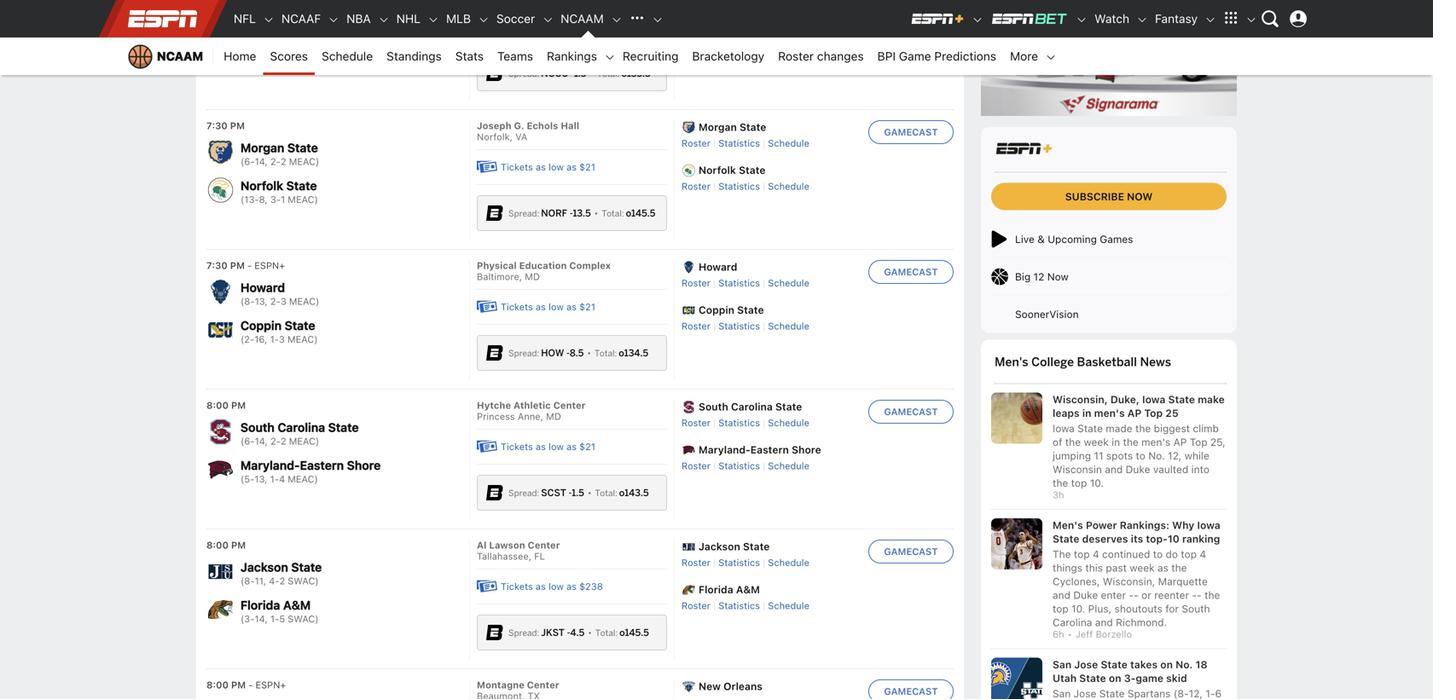 Task type: locate. For each thing, give the bounding box(es) containing it.
1- inside 'florida a&m ( 3-14 1-5 swac )'
[[270, 614, 279, 625]]

0 horizontal spatial morgan
[[241, 141, 285, 155]]

1 vertical spatial o145.5
[[620, 628, 649, 639]]

0 vertical spatial now
[[1128, 191, 1153, 203]]

state up maryland-eastern shore ( 5-13 1-4 meac )
[[328, 421, 359, 435]]

13 down south carolina state ( 6-14 2-2 meac )
[[255, 474, 265, 485]]

gamecast link for coppin state
[[869, 260, 954, 284]]

a&m
[[736, 584, 760, 596], [283, 599, 311, 613]]

roster statistics schedule down coppin state
[[682, 321, 810, 332]]

0 vertical spatial coppin state link
[[682, 304, 810, 317]]

south carolina state ( 6-14 2-2 meac )
[[241, 421, 359, 447]]

2 8:00 from the top
[[207, 540, 229, 552]]

espn plus image
[[972, 14, 984, 26]]

3-
[[269, 16, 279, 27], [275, 54, 285, 65], [270, 194, 281, 205], [244, 614, 255, 625], [1125, 673, 1136, 685]]

5 spread from the top
[[509, 628, 537, 639]]

south carolina state link for )
[[241, 420, 359, 436]]

0 vertical spatial 1-
[[270, 334, 279, 345]]

education
[[519, 260, 567, 272]]

wisconsin, duke, iowa state make leaps in men's ap top 25 iowa state made the biggest climb of the week in the men's ap top 25, jumping 11 spots to no. 12, while wisconsin and duke vaulted into the top 10. 3h
[[1053, 394, 1226, 501]]

1 horizontal spatial morgan
[[699, 121, 737, 133]]

spread for south carolina state
[[509, 488, 537, 499]]

tickets as low as $21 up rankings
[[501, 22, 596, 33]]

6h
[[1053, 629, 1065, 641]]

new orleans image
[[682, 680, 696, 694]]

san jose state takes on no. 18 utah state on 3-game skid
[[1053, 659, 1208, 685]]

morgan state link for roster statistics schedule
[[682, 121, 810, 134]]

4 tickets as low as $21 link from the top
[[477, 437, 596, 458]]

wisconsin
[[1053, 464, 1103, 476]]

0 vertical spatial md
[[525, 272, 540, 283]]

1 horizontal spatial jackson
[[699, 541, 741, 553]]

live
[[1016, 233, 1035, 245]]

0 horizontal spatial maryland-
[[241, 459, 300, 473]]

schedule for norfolk state
[[768, 181, 810, 192]]

9 roster statistics schedule from the top
[[682, 601, 810, 612]]

nhl
[[397, 12, 421, 26]]

) right 16
[[314, 334, 318, 345]]

coppin up 16
[[241, 319, 282, 333]]

shoutouts
[[1115, 603, 1163, 615]]

1 horizontal spatial iowa
[[1143, 394, 1166, 406]]

games
[[1100, 233, 1134, 245]]

8 down the north
[[258, 16, 263, 27]]

0 horizontal spatial ap
[[1128, 407, 1142, 419]]

swac inside jackson state ( 8-11 4-2 swac )
[[288, 576, 315, 587]]

1 14 from the top
[[255, 156, 265, 167]]

8 roster link from the top
[[682, 558, 711, 569]]

2 vertical spatial espn bet image
[[487, 485, 504, 502]]

3 tickets from the top
[[501, 302, 533, 313]]

total down the rankings icon
[[598, 68, 618, 80]]

14 inside morgan state ( 6-14 2-2 meac )
[[255, 156, 265, 167]]

3 8:00 pm from the top
[[207, 680, 246, 692]]

roster link for jackson state
[[682, 558, 711, 569]]

statistics down delaware state
[[719, 41, 761, 52]]

state inside delaware state link
[[748, 24, 775, 36]]

gamecast link for norfolk state
[[869, 121, 954, 144]]

statistics down the south carolina state
[[719, 418, 761, 429]]

wisconsin, duke, iowa state make leaps in men's ap top 25 image
[[992, 393, 1043, 444]]

9 statistics link from the top
[[719, 601, 761, 612]]

1 vertical spatial 8:00
[[207, 540, 229, 552]]

scores
[[270, 49, 308, 63]]

: left jkst
[[537, 628, 540, 639]]

takes
[[1131, 659, 1158, 671]]

spread for howard
[[509, 348, 537, 360]]

1 roster link from the top
[[682, 41, 711, 52]]

5 statistics link from the top
[[719, 321, 761, 332]]

1 statistics link from the top
[[719, 41, 761, 52]]

soccer image
[[542, 14, 554, 26]]

statistics link for coppin state
[[719, 321, 761, 332]]

14 for florida
[[255, 614, 265, 625]]

while
[[1185, 450, 1210, 462]]

morgan state link
[[682, 121, 810, 134], [241, 140, 318, 156]]

roster for norfolk state
[[682, 181, 711, 192]]

o145.5 right 13.5 on the top of the page
[[626, 208, 656, 220]]

carolina for north carolina central ( 11-8 3-1 meac )
[[277, 1, 324, 15]]

men's inside men's power rankings: why iowa state deserves its top-10 ranking the top 4 continued to do top 4 things this past week as the cyclones, wisconsin, marquette and duke enter -- or reenter -- the top 10. plus, shoutouts for south carolina and richmond.
[[1053, 520, 1084, 532]]

1 horizontal spatial south carolina state link
[[682, 400, 810, 414]]

total : o145.5
[[602, 208, 656, 220], [596, 628, 649, 639]]

spread left norf
[[509, 208, 537, 220]]

2 8:00 pm from the top
[[207, 540, 246, 552]]

3 8:00 from the top
[[207, 680, 229, 692]]

8 down morgan state ( 6-14 2-2 meac )
[[259, 194, 265, 205]]

schedule for delaware state
[[768, 41, 810, 52]]

) inside delaware state ( 10-10 3-1 meac )
[[319, 54, 323, 65]]

total : o145.5 for morgan state
[[602, 208, 656, 220]]

wisconsin,
[[1053, 394, 1109, 406], [1103, 576, 1156, 588]]

1 13 from the top
[[255, 296, 265, 307]]

0 horizontal spatial 10
[[259, 54, 269, 65]]

eastern inside maryland-eastern shore ( 5-13 1-4 meac )
[[300, 459, 344, 473]]

statistics link down coppin state
[[719, 321, 761, 332]]

) inside coppin state ( 2-16 1-3 meac )
[[314, 334, 318, 345]]

schedule link for morgan state
[[768, 138, 810, 149]]

howard link for roster statistics schedule
[[682, 260, 810, 274]]

on
[[1161, 659, 1174, 671], [1110, 673, 1122, 685]]

top-
[[1147, 533, 1168, 545]]

tickets as low as $21 link down the physical education complex baltimore, md
[[477, 297, 596, 318]]

1 6- from the top
[[244, 156, 255, 167]]

1 espn bet image from the top
[[487, 205, 504, 222]]

delaware state link
[[682, 24, 810, 37], [241, 38, 328, 54]]

9 ( from the top
[[241, 576, 244, 587]]

3 right 16
[[279, 334, 285, 345]]

norfolk state link
[[682, 164, 810, 177], [241, 178, 317, 194]]

morgan state link for )
[[241, 140, 318, 156]]

list
[[682, 121, 862, 193], [982, 220, 1238, 333], [682, 260, 862, 333], [992, 393, 1227, 700], [682, 400, 862, 473], [682, 540, 862, 613]]

6 statistics link from the top
[[719, 418, 761, 429]]

14 left 5 at the bottom of page
[[255, 614, 265, 625]]

total : o143.5
[[595, 488, 649, 499]]

statistics for morgan state
[[719, 138, 761, 149]]

0 horizontal spatial espn bet image
[[991, 12, 1070, 26]]

1 vertical spatial espn bet image
[[487, 345, 504, 362]]

8 ( from the top
[[241, 474, 244, 485]]

changes
[[818, 49, 864, 63]]

eastern down the south carolina state
[[751, 444, 789, 456]]

the top 4 continued to do top 4 things this past week as the cyclones, wisconsin, marquette and duke enter -- or reenter -- the top 10. plus, shoutouts for south carolina and richmond. element
[[1053, 546, 1227, 630]]

2 tickets from the top
[[501, 162, 533, 173]]

8:00 for jackson
[[207, 540, 229, 552]]

iowa up of
[[1053, 423, 1075, 435]]

roster statistics schedule
[[682, 41, 810, 52], [682, 138, 810, 149], [682, 181, 810, 192], [682, 278, 810, 289], [682, 321, 810, 332], [682, 418, 810, 429], [682, 461, 810, 472], [682, 558, 810, 569], [682, 601, 810, 612]]

roster link for florida a&m
[[682, 601, 711, 612]]

roster statistics schedule for coppin state
[[682, 321, 810, 332]]

10 ( from the top
[[241, 614, 244, 625]]

1 vertical spatial to
[[1154, 549, 1164, 561]]

iowa
[[1143, 394, 1166, 406], [1053, 423, 1075, 435], [1198, 520, 1221, 532]]

wisconsin, inside wisconsin, duke, iowa state make leaps in men's ap top 25 iowa state made the biggest climb of the week in the men's ap top 25, jumping 11 spots to no. 12, while wisconsin and duke vaulted into the top 10. 3h
[[1053, 394, 1109, 406]]

2 up 'florida a&m ( 3-14 1-5 swac )'
[[280, 576, 285, 587]]

1 statistics from the top
[[719, 41, 761, 52]]

1- right 16
[[270, 334, 279, 345]]

low for morgan state
[[549, 162, 564, 173]]

tickets for south carolina state
[[501, 442, 533, 453]]

swac
[[288, 576, 315, 587], [288, 614, 315, 625]]

men's power rankings: why iowa state deserves its top-10 ranking element
[[1053, 519, 1227, 546]]

9 roster link from the top
[[682, 601, 711, 612]]

2 espn bet image from the top
[[487, 345, 504, 362]]

past
[[1107, 562, 1127, 574]]

3 roster statistics schedule from the top
[[682, 181, 810, 192]]

carolina for south carolina state
[[731, 401, 773, 413]]

1 vertical spatial now
[[1048, 271, 1069, 283]]

1 vertical spatial howard link
[[241, 280, 285, 296]]

3 spread from the top
[[509, 348, 537, 360]]

schedule link for howard
[[768, 278, 810, 289]]

0 vertical spatial howard link
[[682, 260, 810, 274]]

1 vertical spatial eastern
[[300, 459, 344, 473]]

maryland-
[[699, 444, 751, 456], [241, 459, 300, 473]]

0 vertical spatial morgan
[[699, 121, 737, 133]]

schedule link for norfolk state
[[768, 181, 810, 192]]

1 espn bet image from the top
[[487, 65, 504, 82]]

0 vertical spatial o145.5
[[626, 208, 656, 220]]

1.5 right scst
[[572, 488, 585, 499]]

basketball
[[1078, 354, 1138, 370]]

8 roster statistics schedule from the top
[[682, 558, 810, 569]]

center inside the "hytche athletic center princess anne, md"
[[554, 400, 586, 412]]

: inside the total : o135.5
[[618, 68, 620, 80]]

1 vertical spatial 10.
[[1072, 603, 1086, 615]]

1 vertical spatial 8
[[259, 194, 265, 205]]

maryland-eastern shore image
[[682, 443, 696, 457]]

10 up do
[[1168, 533, 1180, 545]]

4 spread from the top
[[509, 488, 537, 499]]

center right montagne
[[527, 680, 560, 692]]

8
[[258, 16, 263, 27], [259, 194, 265, 205]]

nfl link
[[227, 0, 263, 38]]

schedule for florida a&m
[[768, 601, 810, 612]]

1 vertical spatial 10
[[1168, 533, 1180, 545]]

0 vertical spatial in
[[1083, 407, 1092, 419]]

3 statistics from the top
[[719, 181, 761, 192]]

big 12 now link
[[982, 258, 1238, 296]]

low down echols
[[549, 162, 564, 173]]

0 vertical spatial 10
[[259, 54, 269, 65]]

wisconsin, up "leaps"
[[1053, 394, 1109, 406]]

san jose state takes on no. 18 utah state on 3-game skid image
[[992, 659, 1043, 700]]

11 inside jackson state ( 8-11 4-2 swac )
[[255, 576, 263, 587]]

statistics link for south carolina state
[[719, 418, 761, 429]]

morgan for morgan state ( 6-14 2-2 meac )
[[241, 141, 285, 155]]

0 vertical spatial 1
[[279, 16, 284, 27]]

to
[[1136, 450, 1146, 462], [1154, 549, 1164, 561]]

statistics for south carolina state
[[719, 418, 761, 429]]

4.5
[[571, 628, 585, 639]]

delaware state image
[[682, 24, 696, 37]]

3h
[[1053, 490, 1065, 501]]

and down spots
[[1106, 464, 1124, 476]]

mlb link
[[440, 0, 478, 38]]

south for south carolina state
[[699, 401, 729, 413]]

0 vertical spatial florida a&m link
[[682, 583, 810, 597]]

biggest
[[1155, 423, 1191, 435]]

teams
[[498, 49, 533, 63]]

advertisement element
[[982, 0, 1238, 116]]

0 horizontal spatial jackson state link
[[241, 560, 322, 576]]

morgan inside morgan state link
[[699, 121, 737, 133]]

4 $21 from the top
[[580, 442, 596, 453]]

0 vertical spatial no.
[[1149, 450, 1166, 462]]

4 gamecast link from the top
[[869, 540, 954, 564]]

statistics link down morgan state
[[719, 138, 761, 149]]

md inside the "hytche athletic center princess anne, md"
[[546, 412, 562, 423]]

12,
[[1169, 450, 1182, 462]]

eastern for maryland-eastern shore
[[751, 444, 789, 456]]

statistics down coppin state
[[719, 321, 761, 332]]

total inside total : o134.5
[[595, 348, 615, 360]]

soccer link
[[490, 0, 542, 38]]

2 gamecast from the top
[[885, 267, 939, 278]]

14 inside 'florida a&m ( 3-14 1-5 swac )'
[[255, 614, 265, 625]]

0 horizontal spatial norfolk
[[241, 179, 283, 193]]

1 spread from the top
[[509, 68, 537, 80]]

13 inside maryland-eastern shore ( 5-13 1-4 meac )
[[255, 474, 265, 485]]

meac inside norfolk state ( 13-8 3-1 meac )
[[288, 194, 315, 205]]

1 low from the top
[[549, 22, 564, 33]]

roster for morgan state
[[682, 138, 711, 149]]

delaware
[[699, 24, 746, 36], [241, 39, 294, 53]]

now
[[1128, 191, 1153, 203], [1048, 271, 1069, 283]]

9 statistics from the top
[[719, 601, 761, 612]]

2 low from the top
[[549, 162, 564, 173]]

2 7:30 from the top
[[207, 260, 228, 272]]

6- up 13-
[[244, 156, 255, 167]]

week
[[1084, 436, 1109, 448], [1130, 562, 1155, 574]]

0 vertical spatial 7:30
[[207, 121, 228, 132]]

more
[[1011, 49, 1039, 63]]

do
[[1166, 549, 1179, 561]]

more espn image
[[1219, 6, 1244, 32], [1246, 14, 1258, 26]]

2 8- from the top
[[244, 576, 255, 587]]

3- inside north carolina central ( 11-8 3-1 meac )
[[269, 16, 279, 27]]

4 roster statistics schedule from the top
[[682, 278, 810, 289]]

maryland- right maryland-eastern shore image
[[699, 444, 751, 456]]

1 horizontal spatial coppin state link
[[682, 304, 810, 317]]

norfolk state link for )
[[241, 178, 317, 194]]

2 13 from the top
[[255, 474, 265, 485]]

8 statistics link from the top
[[719, 558, 761, 569]]

joseph g. echols hall norfolk, va
[[477, 121, 580, 143]]

howard inside howard ( 8-13 2-3 meac )
[[241, 281, 285, 295]]

2 vertical spatial iowa
[[1198, 520, 1221, 532]]

a&m for florida a&m
[[736, 584, 760, 596]]

1 horizontal spatial duke
[[1126, 464, 1151, 476]]

11 inside wisconsin, duke, iowa state make leaps in men's ap top 25 iowa state made the biggest climb of the week in the men's ap top 25, jumping 11 spots to no. 12, while wisconsin and duke vaulted into the top 10. 3h
[[1095, 450, 1104, 462]]

tickets for morgan state
[[501, 162, 533, 173]]

spread inside spread : norf -13.5
[[509, 208, 537, 220]]

ncaam right soccer icon at the top left
[[561, 12, 604, 26]]

1- right 5-
[[270, 474, 279, 485]]

3 roster link from the top
[[682, 181, 711, 192]]

statistics for coppin state
[[719, 321, 761, 332]]

3 tickets as low as $21 link from the top
[[477, 297, 596, 318]]

0 horizontal spatial delaware
[[241, 39, 294, 53]]

2 gamecast link from the top
[[869, 260, 954, 284]]

maryland- for maryland-eastern shore
[[699, 444, 751, 456]]

1 vertical spatial md
[[546, 412, 562, 423]]

0 vertical spatial 8
[[258, 16, 263, 27]]

1 horizontal spatial howard link
[[682, 260, 810, 274]]

jackson inside list
[[699, 541, 741, 553]]

made
[[1106, 423, 1133, 435]]

shore for maryland-eastern shore
[[792, 444, 822, 456]]

more sports image
[[652, 14, 664, 26]]

nfl
[[234, 12, 256, 26]]

south carolina state
[[699, 401, 803, 413]]

3 1- from the top
[[270, 614, 279, 625]]

spread inside spread : nccu -1.5
[[509, 68, 537, 80]]

jackson inside jackson state ( 8-11 4-2 swac )
[[241, 561, 288, 575]]

1 horizontal spatial maryland-eastern shore link
[[682, 443, 822, 457]]

) up coppin state ( 2-16 1-3 meac ) on the left of the page
[[316, 296, 320, 307]]

in down made
[[1112, 436, 1121, 448]]

statistics link for delaware state
[[719, 41, 761, 52]]

2- inside south carolina state ( 6-14 2-2 meac )
[[271, 436, 281, 447]]

duke down spots
[[1126, 464, 1151, 476]]

1 inside delaware state ( 10-10 3-1 meac )
[[285, 54, 290, 65]]

10 inside delaware state ( 10-10 3-1 meac )
[[259, 54, 269, 65]]

1 vertical spatial in
[[1112, 436, 1121, 448]]

5 roster statistics schedule from the top
[[682, 321, 810, 332]]

2 statistics from the top
[[719, 138, 761, 149]]

8:00 pm for jackson state
[[207, 540, 246, 552]]

5 statistics from the top
[[719, 321, 761, 332]]

week inside men's power rankings: why iowa state deserves its top-10 ranking the top 4 continued to do top 4 things this past week as the cyclones, wisconsin, marquette and duke enter -- or reenter -- the top 10. plus, shoutouts for south carolina and richmond.
[[1130, 562, 1155, 574]]

nccu
[[541, 68, 569, 80]]

0 horizontal spatial jackson
[[241, 561, 288, 575]]

1 right nfl icon
[[279, 16, 284, 27]]

1- inside maryland-eastern shore ( 5-13 1-4 meac )
[[270, 474, 279, 485]]

south carolina state image
[[682, 400, 696, 414]]

florida inside 'florida a&m ( 3-14 1-5 swac )'
[[241, 599, 280, 613]]

meac inside maryland-eastern shore ( 5-13 1-4 meac )
[[288, 474, 315, 485]]

and
[[1106, 464, 1124, 476], [1053, 590, 1071, 602], [1096, 617, 1114, 629]]

subscribe now
[[1066, 191, 1153, 203]]

shore inside maryland-eastern shore ( 5-13 1-4 meac )
[[347, 459, 381, 473]]

4 tickets as low as $21 from the top
[[501, 442, 596, 453]]

2 vertical spatial 1
[[281, 194, 285, 205]]

$21 for howard
[[580, 302, 596, 313]]

1 vertical spatial south
[[241, 421, 275, 435]]

tickets down va
[[501, 162, 533, 173]]

spots
[[1107, 450, 1134, 462]]

tickets as low as $21 down anne,
[[501, 442, 596, 453]]

2 inside jackson state ( 8-11 4-2 swac )
[[280, 576, 285, 587]]

1 vertical spatial 3
[[279, 334, 285, 345]]

the down wisconsin, duke, iowa state make leaps in men's ap top 25 element at the bottom right of page
[[1136, 423, 1152, 435]]

swac inside 'florida a&m ( 3-14 1-5 swac )'
[[288, 614, 315, 625]]

1 vertical spatial morgan
[[241, 141, 285, 155]]

eastern down south carolina state ( 6-14 2-2 meac )
[[300, 459, 344, 473]]

1 vertical spatial espn+
[[256, 680, 286, 692]]

1 horizontal spatial md
[[546, 412, 562, 423]]

spread inside spread : how -8.5
[[509, 348, 537, 360]]

0 vertical spatial south
[[699, 401, 729, 413]]

florida inside list
[[699, 584, 734, 596]]

total right 8.5
[[595, 348, 615, 360]]

schedule for maryland-eastern shore
[[768, 461, 810, 472]]

1 vertical spatial shore
[[347, 459, 381, 473]]

roster link for norfolk state
[[682, 181, 711, 192]]

howard
[[699, 261, 738, 273], [241, 281, 285, 295]]

howard link up coppin state
[[682, 260, 810, 274]]

3- right 13-
[[270, 194, 281, 205]]

norfolk inside list
[[699, 164, 737, 176]]

1 gamecast from the top
[[885, 127, 939, 138]]

total for morgan state
[[602, 208, 622, 220]]

2 spread from the top
[[509, 208, 537, 220]]

2 tickets as low as $21 from the top
[[501, 162, 596, 173]]

) right 5 at the bottom of page
[[315, 614, 319, 625]]

tickets down the baltimore,
[[501, 302, 533, 313]]

maryland- inside maryland-eastern shore ( 5-13 1-4 meac )
[[241, 459, 300, 473]]

list containing south carolina state
[[682, 400, 862, 473]]

7 roster link from the top
[[682, 461, 711, 472]]

maryland- for maryland-eastern shore ( 5-13 1-4 meac )
[[241, 459, 300, 473]]

2 tickets as low as $21 link from the top
[[477, 157, 596, 178]]

0 horizontal spatial eastern
[[300, 459, 344, 473]]

0 vertical spatial 11
[[1095, 450, 1104, 462]]

roster statistics schedule for howard
[[682, 278, 810, 289]]

(
[[241, 16, 244, 27], [241, 54, 244, 65], [241, 156, 244, 167], [241, 194, 244, 205], [241, 296, 244, 307], [241, 334, 244, 345], [241, 436, 244, 447], [241, 474, 244, 485], [241, 576, 244, 587], [241, 614, 244, 625]]

2 vertical spatial 8:00 pm
[[207, 680, 246, 692]]

state inside coppin state link
[[738, 304, 764, 316]]

2 roster link from the top
[[682, 138, 711, 149]]

center
[[554, 400, 586, 412], [528, 540, 560, 552], [527, 680, 560, 692]]

1 horizontal spatial morgan state link
[[682, 121, 810, 134]]

list containing morgan state
[[682, 121, 862, 193]]

11-
[[244, 16, 258, 27]]

4 low from the top
[[549, 442, 564, 453]]

1 vertical spatial south carolina state link
[[241, 420, 359, 436]]

roster statistics schedule down delaware state
[[682, 41, 810, 52]]

8 statistics from the top
[[719, 558, 761, 569]]

nba image
[[378, 14, 390, 26]]

shore for maryland-eastern shore ( 5-13 1-4 meac )
[[347, 459, 381, 473]]

2 7:30 pm from the top
[[207, 260, 245, 272]]

8- up 16
[[244, 296, 255, 307]]

florida for florida a&m
[[699, 584, 734, 596]]

2 6- from the top
[[244, 436, 255, 447]]

san jose state takes on no. 18 utah state on 3-game skid link
[[992, 659, 1227, 700]]

( left 16
[[241, 334, 244, 345]]

2 roster statistics schedule from the top
[[682, 138, 810, 149]]

top up while
[[1190, 436, 1208, 448]]

1 right 13-
[[281, 194, 285, 205]]

o145.5
[[626, 208, 656, 220], [620, 628, 649, 639]]

6- up 5-
[[244, 436, 255, 447]]

0 horizontal spatial ncaam
[[157, 49, 203, 63]]

roster link for howard
[[682, 278, 711, 289]]

1 vertical spatial 8:00 pm
[[207, 540, 246, 552]]

1 swac from the top
[[288, 576, 315, 587]]

1 vertical spatial espn bet image
[[487, 625, 504, 642]]

5 low from the top
[[549, 582, 564, 593]]

12
[[1034, 271, 1045, 283]]

statistics for delaware state
[[719, 41, 761, 52]]

south for south carolina state ( 6-14 2-2 meac )
[[241, 421, 275, 435]]

: inside total : o143.5
[[615, 488, 618, 499]]

a&m inside 'florida a&m ( 3-14 1-5 swac )'
[[283, 599, 311, 613]]

0 vertical spatial week
[[1084, 436, 1109, 448]]

1 horizontal spatial norfolk
[[699, 164, 737, 176]]

0 vertical spatial 8-
[[244, 296, 255, 307]]

0 vertical spatial morgan state link
[[682, 121, 810, 134]]

roster for delaware state
[[682, 41, 711, 52]]

delaware inside delaware state ( 10-10 3-1 meac )
[[241, 39, 294, 53]]

10. down wisconsin
[[1091, 477, 1104, 489]]

1 vertical spatial a&m
[[283, 599, 311, 613]]

tickets as low as $21 link for south carolina state
[[477, 437, 596, 458]]

14
[[255, 156, 265, 167], [255, 436, 265, 447], [255, 614, 265, 625]]

jeff
[[1076, 629, 1094, 641]]

7 ( from the top
[[241, 436, 244, 447]]

south carolina state link for roster statistics schedule
[[682, 400, 810, 414]]

: left the "o143.5"
[[615, 488, 618, 499]]

7:30
[[207, 121, 228, 132], [207, 260, 228, 272]]

1 horizontal spatial week
[[1130, 562, 1155, 574]]

1 ( from the top
[[241, 16, 244, 27]]

morgan state image
[[682, 121, 696, 134]]

morgan up norfolk state ( 13-8 3-1 meac )
[[241, 141, 285, 155]]

2 swac from the top
[[288, 614, 315, 625]]

1 gamecast link from the top
[[869, 121, 954, 144]]

iowa up 25
[[1143, 394, 1166, 406]]

1 vertical spatial jackson state link
[[241, 560, 322, 576]]

new orleans
[[699, 681, 763, 693]]

tickets inside 'link'
[[501, 582, 533, 593]]

roster for howard
[[682, 278, 711, 289]]

florida a&m link for )
[[241, 598, 311, 614]]

1 1- from the top
[[270, 334, 279, 345]]

schedule for coppin state
[[768, 321, 810, 332]]

1 vertical spatial 11
[[255, 576, 263, 587]]

roster link for coppin state
[[682, 321, 711, 332]]

florida up 5 at the bottom of page
[[241, 599, 280, 613]]

ap
[[1128, 407, 1142, 419], [1174, 436, 1188, 448]]

statistics down jackson state
[[719, 558, 761, 569]]

1 vertical spatial maryland-eastern shore link
[[241, 458, 381, 474]]

0 vertical spatial 7:30 pm
[[207, 121, 245, 132]]

tickets as low as $21 link for howard
[[477, 297, 596, 318]]

espn bet image left spread : how -8.5
[[487, 345, 504, 362]]

carolina inside north carolina central ( 11-8 3-1 meac )
[[277, 1, 324, 15]]

0 vertical spatial 14
[[255, 156, 265, 167]]

0 vertical spatial espn bet image
[[487, 65, 504, 82]]

eastern inside list
[[751, 444, 789, 456]]

total inside the total : o135.5
[[598, 68, 618, 80]]

espn bet image
[[487, 205, 504, 222], [487, 345, 504, 362], [487, 485, 504, 502]]

low inside 'link'
[[549, 582, 564, 593]]

( inside norfolk state ( 13-8 3-1 meac )
[[241, 194, 244, 205]]

state down ncaaf link
[[297, 39, 328, 53]]

no. inside wisconsin, duke, iowa state make leaps in men's ap top 25 iowa state made the biggest climb of the week in the men's ap top 25, jumping 11 spots to no. 12, while wisconsin and duke vaulted into the top 10. 3h
[[1149, 450, 1166, 462]]

jackson for jackson state
[[699, 541, 741, 553]]

0 vertical spatial 2
[[281, 156, 287, 167]]

4 gamecast from the top
[[885, 547, 939, 558]]

morgan right morgan state image
[[699, 121, 737, 133]]

0 horizontal spatial 4
[[279, 474, 285, 485]]

roster link down jackson state image on the left
[[682, 558, 711, 569]]

norfolk state link inside list
[[682, 164, 810, 177]]

1 7:30 from the top
[[207, 121, 228, 132]]

3 statistics link from the top
[[719, 181, 761, 192]]

roster down jackson state image on the left
[[682, 558, 711, 569]]

statistics link down jackson state
[[719, 558, 761, 569]]

state inside norfolk state ( 13-8 3-1 meac )
[[287, 179, 317, 193]]

south inside south carolina state ( 6-14 2-2 meac )
[[241, 421, 275, 435]]

14 up norfolk state ( 13-8 3-1 meac )
[[255, 156, 265, 167]]

: left nccu
[[537, 68, 540, 80]]

spread inside spread : jkst -4.5
[[509, 628, 537, 639]]

3 tickets as low as $21 from the top
[[501, 302, 596, 313]]

3 espn bet image from the top
[[487, 485, 504, 502]]

state up norfolk state
[[740, 121, 767, 133]]

state right the coppin state 'icon'
[[738, 304, 764, 316]]

coppin inside coppin state ( 2-16 1-3 meac )
[[241, 319, 282, 333]]

0 vertical spatial total : o145.5
[[602, 208, 656, 220]]

5 ( from the top
[[241, 296, 244, 307]]

1 horizontal spatial florida a&m link
[[682, 583, 810, 597]]

spread : norf -13.5
[[509, 208, 591, 220]]

2 1- from the top
[[270, 474, 279, 485]]

4 ( from the top
[[241, 194, 244, 205]]

3 gamecast link from the top
[[869, 400, 954, 424]]

norfolk state link down morgan state
[[682, 164, 810, 177]]

3 low from the top
[[549, 302, 564, 313]]

( left 4- in the bottom left of the page
[[241, 576, 244, 587]]

8- inside jackson state ( 8-11 4-2 swac )
[[244, 576, 255, 587]]

plus,
[[1089, 603, 1112, 615]]

coppin state link for roster statistics schedule
[[682, 304, 810, 317]]

3 inside howard ( 8-13 2-3 meac )
[[281, 296, 287, 307]]

: left how
[[537, 348, 540, 360]]

shore inside maryland-eastern shore link
[[792, 444, 822, 456]]

schedule link for florida a&m
[[768, 601, 810, 612]]

: inside total : o134.5
[[615, 348, 617, 360]]

2 14 from the top
[[255, 436, 265, 447]]

maryland-eastern shore link
[[682, 443, 822, 457], [241, 458, 381, 474]]

norfolk state
[[699, 164, 766, 176]]

list containing jackson state
[[682, 540, 862, 613]]

3
[[281, 296, 287, 307], [279, 334, 285, 345]]

total right 4.5
[[596, 628, 616, 639]]

south carolina state link up maryland-eastern shore ( 5-13 1-4 meac )
[[241, 420, 359, 436]]

roster for jackson state
[[682, 558, 711, 569]]

13
[[255, 296, 265, 307], [255, 474, 265, 485]]

1 vertical spatial 14
[[255, 436, 265, 447]]

top
[[1145, 407, 1163, 419], [1190, 436, 1208, 448]]

0 horizontal spatial shore
[[347, 459, 381, 473]]

coppin state ( 2-16 1-3 meac )
[[241, 319, 318, 345]]

25
[[1166, 407, 1179, 419]]

( up coppin state ( 2-16 1-3 meac ) on the left of the page
[[241, 296, 244, 307]]

schedule link for jackson state
[[768, 558, 810, 569]]

as
[[536, 22, 546, 33], [567, 22, 577, 33], [536, 162, 546, 173], [567, 162, 577, 173], [536, 302, 546, 313], [567, 302, 577, 313], [536, 442, 546, 453], [567, 442, 577, 453], [1158, 562, 1169, 574], [536, 582, 546, 593], [567, 582, 577, 593]]

stats link
[[449, 38, 491, 75]]

subscribe now link
[[992, 183, 1227, 210]]

2 espn bet image from the top
[[487, 625, 504, 642]]

north
[[241, 1, 274, 15]]

1 vertical spatial 8-
[[244, 576, 255, 587]]

6 roster statistics schedule from the top
[[682, 418, 810, 429]]

espn bet image left the watch
[[1076, 14, 1088, 26]]

list containing howard
[[682, 260, 862, 333]]

) inside morgan state ( 6-14 2-2 meac )
[[316, 156, 319, 167]]

7 statistics from the top
[[719, 461, 761, 472]]

norfolk up 13-
[[241, 179, 283, 193]]

the up 3h
[[1053, 477, 1069, 489]]

) inside north carolina central ( 11-8 3-1 meac )
[[313, 16, 317, 27]]

1 vertical spatial maryland-
[[241, 459, 300, 473]]

1 horizontal spatial shore
[[792, 444, 822, 456]]

espn bet image
[[991, 12, 1070, 26], [1076, 14, 1088, 26]]

center right lawson
[[528, 540, 560, 552]]

6 statistics from the top
[[719, 418, 761, 429]]

meac up coppin state ( 2-16 1-3 meac ) on the left of the page
[[289, 296, 316, 307]]

1 vertical spatial 7:30
[[207, 260, 228, 272]]

4 statistics link from the top
[[719, 278, 761, 289]]

0 vertical spatial and
[[1106, 464, 1124, 476]]

statistics down norfolk state
[[719, 181, 761, 192]]

florida a&m image
[[682, 583, 696, 597]]

men's
[[995, 354, 1029, 370], [1053, 520, 1084, 532]]

statistics for maryland-eastern shore
[[719, 461, 761, 472]]

statistics link down maryland-eastern shore
[[719, 461, 761, 472]]

5 roster link from the top
[[682, 321, 711, 332]]

carolina right nfl icon
[[277, 1, 324, 15]]

3 14 from the top
[[255, 614, 265, 625]]

1 horizontal spatial 10.
[[1091, 477, 1104, 489]]

0 horizontal spatial howard
[[241, 281, 285, 295]]

roster for coppin state
[[682, 321, 711, 332]]

1 vertical spatial week
[[1130, 562, 1155, 574]]

espn more sports home page image
[[625, 6, 650, 32]]

top up this
[[1075, 549, 1090, 561]]

2 vertical spatial south
[[1182, 603, 1211, 615]]

1 8- from the top
[[244, 296, 255, 307]]

schedule for jackson state
[[768, 558, 810, 569]]

a&m up 5 at the bottom of page
[[283, 599, 311, 613]]

0 vertical spatial eastern
[[751, 444, 789, 456]]

0 vertical spatial 6-
[[244, 156, 255, 167]]

) inside 'florida a&m ( 3-14 1-5 swac )'
[[315, 614, 319, 625]]

roster for florida a&m
[[682, 601, 711, 612]]

roster statistics schedule down florida a&m
[[682, 601, 810, 612]]

1 8:00 pm from the top
[[207, 400, 246, 412]]

4 statistics from the top
[[719, 278, 761, 289]]

ncaaf image
[[328, 14, 340, 26]]

ncaam link
[[554, 0, 611, 38], [119, 38, 214, 75]]

maryland-eastern shore link down the south carolina state
[[682, 443, 822, 457]]

center inside al lawson center tallahassee, fl
[[528, 540, 560, 552]]

3- up san jose state spartans (8-12, 1-6 mwc) at utah state aggies (18-2, 6-1 mwc) element
[[1125, 673, 1136, 685]]

carolina
[[277, 1, 324, 15], [731, 401, 773, 413], [278, 421, 325, 435], [1053, 617, 1093, 629]]

total left the "o143.5"
[[595, 488, 615, 499]]

7 roster statistics schedule from the top
[[682, 461, 810, 472]]

0 horizontal spatial now
[[1048, 271, 1069, 283]]

0 horizontal spatial morgan state link
[[241, 140, 318, 156]]

statistics up coppin state
[[719, 278, 761, 289]]

the
[[1136, 423, 1152, 435], [1066, 436, 1082, 448], [1124, 436, 1139, 448], [1053, 477, 1069, 489], [1172, 562, 1188, 574], [1205, 590, 1221, 602]]

jackson state link up florida a&m
[[682, 540, 810, 554]]

norfolk state link for roster statistics schedule
[[682, 164, 810, 177]]

roster link for maryland-eastern shore
[[682, 461, 711, 472]]

espn+ image
[[911, 12, 966, 26]]

5 tickets from the top
[[501, 582, 533, 593]]

6- inside morgan state ( 6-14 2-2 meac )
[[244, 156, 255, 167]]

espn bet image
[[487, 65, 504, 82], [487, 625, 504, 642]]

south up 5-
[[241, 421, 275, 435]]

1.5 for nccu -1.5
[[574, 68, 587, 80]]

tickets as low as $21 for morgan state
[[501, 162, 596, 173]]

0 vertical spatial 1.5
[[574, 68, 587, 80]]

7 statistics link from the top
[[719, 461, 761, 472]]

week down continued
[[1130, 562, 1155, 574]]

1 horizontal spatial men's
[[1142, 436, 1171, 448]]

6 ( from the top
[[241, 334, 244, 345]]

maryland- inside list
[[699, 444, 751, 456]]

gamecast link for maryland-eastern shore
[[869, 400, 954, 424]]

climb
[[1194, 423, 1220, 435]]

1 roster statistics schedule from the top
[[682, 41, 810, 52]]

carolina up maryland-eastern shore
[[731, 401, 773, 413]]

11 left spots
[[1095, 450, 1104, 462]]



Task type: describe. For each thing, give the bounding box(es) containing it.
5
[[279, 614, 285, 625]]

mlb image
[[478, 14, 490, 26]]

and inside wisconsin, duke, iowa state make leaps in men's ap top 25 iowa state made the biggest climb of the week in the men's ap top 25, jumping 11 spots to no. 12, while wisconsin and duke vaulted into the top 10. 3h
[[1106, 464, 1124, 476]]

state up florida a&m
[[743, 541, 770, 553]]

10 inside men's power rankings: why iowa state deserves its top-10 ranking the top 4 continued to do top 4 things this past week as the cyclones, wisconsin, marquette and duke enter -- or reenter -- the top 10. plus, shoutouts for south carolina and richmond.
[[1168, 533, 1180, 545]]

scst
[[541, 488, 567, 499]]

al lawson center tallahassee, fl
[[477, 540, 560, 563]]

$238
[[580, 582, 603, 593]]

statistics link for morgan state
[[719, 138, 761, 149]]

8:00 pm for south carolina state
[[207, 400, 246, 412]]

2 vertical spatial center
[[527, 680, 560, 692]]

espn+ for 7:30 pm
[[255, 260, 285, 272]]

0 horizontal spatial in
[[1083, 407, 1092, 419]]

south inside men's power rankings: why iowa state deserves its top-10 ranking the top 4 continued to do top 4 things this past week as the cyclones, wisconsin, marquette and duke enter -- or reenter -- the top 10. plus, shoutouts for south carolina and richmond.
[[1182, 603, 1211, 615]]

total : o145.5 for jackson state
[[596, 628, 649, 639]]

( inside howard ( 8-13 2-3 meac )
[[241, 296, 244, 307]]

profile management image
[[1291, 10, 1308, 27]]

meac inside coppin state ( 2-16 1-3 meac )
[[288, 334, 314, 345]]

fantasy link
[[1149, 0, 1205, 38]]

3- inside san jose state takes on no. 18 utah state on 3-game skid
[[1125, 673, 1136, 685]]

the
[[1053, 549, 1072, 561]]

state up 25
[[1169, 394, 1196, 406]]

the up spots
[[1124, 436, 1139, 448]]

san
[[1053, 659, 1072, 671]]

tickets as low as $21 link for morgan state
[[477, 157, 596, 178]]

( inside south carolina state ( 6-14 2-2 meac )
[[241, 436, 244, 447]]

norfolk for norfolk state ( 13-8 3-1 meac )
[[241, 179, 283, 193]]

ranking
[[1183, 533, 1221, 545]]

1 vertical spatial top
[[1190, 436, 1208, 448]]

morgan state
[[699, 121, 767, 133]]

rankings:
[[1120, 520, 1170, 532]]

statistics for jackson state
[[719, 558, 761, 569]]

list containing live & upcoming games
[[982, 220, 1238, 333]]

13.5
[[573, 208, 591, 220]]

jackson for jackson state ( 8-11 4-2 swac )
[[241, 561, 288, 575]]

the down marquette
[[1205, 590, 1221, 602]]

coppin state image
[[682, 304, 696, 317]]

total for south carolina state
[[595, 488, 615, 499]]

state down "leaps"
[[1078, 423, 1104, 435]]

0 horizontal spatial more espn image
[[1219, 6, 1244, 32]]

va
[[516, 132, 528, 143]]

its
[[1132, 533, 1144, 545]]

ncaam inside global navigation element
[[561, 12, 604, 26]]

jackson state ( 8-11 4-2 swac )
[[241, 561, 322, 587]]

5 gamecast from the top
[[885, 687, 939, 698]]

low for howard
[[549, 302, 564, 313]]

athletic
[[514, 400, 551, 412]]

2 inside south carolina state ( 6-14 2-2 meac )
[[281, 436, 287, 447]]

: right 13.5 on the top of the page
[[622, 208, 624, 220]]

1 for carolina
[[285, 54, 290, 65]]

total : o135.5
[[598, 68, 651, 80]]

3- inside 'florida a&m ( 3-14 1-5 swac )'
[[244, 614, 255, 625]]

delaware state ( 10-10 3-1 meac )
[[241, 39, 328, 65]]

: right 4.5
[[616, 628, 618, 639]]

8:00 for south
[[207, 400, 229, 412]]

pm for morgan
[[230, 121, 245, 132]]

10. inside men's power rankings: why iowa state deserves its top-10 ranking the top 4 continued to do top 4 things this past week as the cyclones, wisconsin, marquette and duke enter -- or reenter -- the top 10. plus, shoutouts for south carolina and richmond.
[[1072, 603, 1086, 615]]

jackson state link for )
[[241, 560, 322, 576]]

8.5
[[570, 348, 584, 360]]

0 vertical spatial men's
[[1095, 407, 1126, 419]]

spread for jackson state
[[509, 628, 537, 639]]

center for jackson state
[[528, 540, 560, 552]]

of
[[1053, 436, 1063, 448]]

list for maryland-eastern shore
[[682, 400, 862, 473]]

1 inside north carolina central ( 11-8 3-1 meac )
[[279, 16, 284, 27]]

center for south carolina state
[[554, 400, 586, 412]]

5 gamecast link from the top
[[869, 680, 954, 700]]

: inside spread : scst -1.5
[[537, 488, 540, 499]]

coppin state link for )
[[241, 318, 315, 334]]

2- inside howard ( 8-13 2-3 meac )
[[270, 296, 281, 307]]

tickets for howard
[[501, 302, 533, 313]]

recruiting
[[623, 49, 679, 63]]

o135.5
[[622, 68, 651, 80]]

state inside men's power rankings: why iowa state deserves its top-10 ranking the top 4 continued to do top 4 things this past week as the cyclones, wisconsin, marquette and duke enter -- or reenter -- the top 10. plus, shoutouts for south carolina and richmond.
[[1053, 533, 1080, 545]]

0 vertical spatial ap
[[1128, 407, 1142, 419]]

global navigation element
[[119, 0, 1314, 38]]

roster inside roster changes link
[[779, 49, 814, 63]]

central
[[327, 1, 369, 15]]

g.
[[514, 121, 525, 132]]

1 $21 from the top
[[580, 22, 596, 33]]

nhl link
[[390, 0, 428, 38]]

1 vertical spatial iowa
[[1053, 423, 1075, 435]]

meac inside morgan state ( 6-14 2-2 meac )
[[289, 156, 316, 167]]

1 horizontal spatial ap
[[1174, 436, 1188, 448]]

jumping
[[1053, 450, 1092, 462]]

bpi
[[878, 49, 896, 63]]

now inside subscribe now link
[[1128, 191, 1153, 203]]

18
[[1196, 659, 1208, 671]]

delaware state link for roster statistics schedule
[[682, 24, 810, 37]]

men's for men's power rankings: why iowa state deserves its top-10 ranking the top 4 continued to do top 4 things this past week as the cyclones, wisconsin, marquette and duke enter -- or reenter -- the top 10. plus, shoutouts for south carolina and richmond.
[[1053, 520, 1084, 532]]

things
[[1053, 562, 1083, 574]]

5-
[[244, 474, 255, 485]]

nba
[[347, 12, 371, 26]]

statistics for howard
[[719, 278, 761, 289]]

schedule link for south carolina state
[[768, 418, 810, 429]]

pm up howard ( 8-13 2-3 meac )
[[230, 260, 245, 272]]

standings link
[[380, 38, 449, 75]]

enter
[[1102, 590, 1127, 602]]

1 tickets from the top
[[501, 22, 533, 33]]

total for howard
[[595, 348, 615, 360]]

1 vertical spatial and
[[1053, 590, 1071, 602]]

top inside wisconsin, duke, iowa state make leaps in men's ap top 25 iowa state made the biggest climb of the week in the men's ap top 25, jumping 11 spots to no. 12, while wisconsin and duke vaulted into the top 10. 3h
[[1072, 477, 1088, 489]]

duke inside wisconsin, duke, iowa state make leaps in men's ap top 25 iowa state made the biggest climb of the week in the men's ap top 25, jumping 11 spots to no. 12, while wisconsin and duke vaulted into the top 10. 3h
[[1126, 464, 1151, 476]]

state down jose at the bottom
[[1080, 673, 1107, 685]]

ncaaf
[[282, 12, 321, 26]]

wisconsin, inside men's power rankings: why iowa state deserves its top-10 ranking the top 4 continued to do top 4 things this past week as the cyclones, wisconsin, marquette and duke enter -- or reenter -- the top 10. plus, shoutouts for south carolina and richmond.
[[1103, 576, 1156, 588]]

meac inside south carolina state ( 6-14 2-2 meac )
[[289, 436, 316, 447]]

: inside spread : norf -13.5
[[537, 208, 540, 220]]

roster link for south carolina state
[[682, 418, 711, 429]]

1 7:30 pm from the top
[[207, 121, 245, 132]]

swac for a&m
[[288, 614, 315, 625]]

the up jumping
[[1066, 436, 1082, 448]]

roster changes link
[[772, 38, 871, 75]]

2 vertical spatial and
[[1096, 617, 1114, 629]]

gamecast link for florida a&m
[[869, 540, 954, 564]]

game
[[1136, 673, 1164, 685]]

to inside wisconsin, duke, iowa state make leaps in men's ap top 25 iowa state made the biggest climb of the week in the men's ap top 25, jumping 11 spots to no. 12, while wisconsin and duke vaulted into the top 10. 3h
[[1136, 450, 1146, 462]]

state inside south carolina state link
[[776, 401, 803, 413]]

week inside wisconsin, duke, iowa state make leaps in men's ap top 25 iowa state made the biggest climb of the week in the men's ap top 25, jumping 11 spots to no. 12, while wisconsin and duke vaulted into the top 10. 3h
[[1084, 436, 1109, 448]]

norfolk state ( 13-8 3-1 meac )
[[241, 179, 318, 205]]

big 12 now
[[1016, 271, 1069, 283]]

nhl image
[[428, 14, 440, 26]]

swac for state
[[288, 576, 315, 587]]

top up 6h
[[1053, 603, 1069, 615]]

fantasy image
[[1205, 14, 1217, 26]]

reenter
[[1155, 590, 1190, 602]]

roster for maryland-eastern shore
[[682, 461, 711, 472]]

4-
[[269, 576, 280, 587]]

richmond.
[[1116, 617, 1168, 629]]

now inside big 12 now link
[[1048, 271, 1069, 283]]

jackson state
[[699, 541, 770, 553]]

coppin for coppin state
[[699, 304, 735, 316]]

1 tickets as low as $21 link from the top
[[477, 17, 596, 38]]

tickets as low as $238
[[501, 582, 603, 593]]

howard link for )
[[241, 280, 285, 296]]

1.5 for scst -1.5
[[572, 488, 585, 499]]

morgan state ( 6-14 2-2 meac )
[[241, 141, 319, 167]]

princess
[[477, 412, 515, 423]]

1 horizontal spatial espn bet image
[[1076, 14, 1088, 26]]

state inside south carolina state ( 6-14 2-2 meac )
[[328, 421, 359, 435]]

2 for jackson
[[280, 576, 285, 587]]

howard image
[[682, 260, 696, 274]]

bpi game predictions
[[878, 49, 997, 63]]

1- for (
[[270, 334, 279, 345]]

gamecast for coppin state
[[885, 267, 939, 278]]

nfl image
[[263, 14, 275, 26]]

no. inside san jose state takes on no. 18 utah state on 3-game skid
[[1176, 659, 1194, 671]]

marquette
[[1159, 576, 1208, 588]]

2- inside coppin state ( 2-16 1-3 meac )
[[244, 334, 255, 345]]

0 horizontal spatial on
[[1110, 673, 1122, 685]]

total for jackson state
[[596, 628, 616, 639]]

fantasy
[[1156, 12, 1198, 26]]

recruiting link
[[616, 38, 686, 75]]

1 horizontal spatial more espn image
[[1246, 14, 1258, 26]]

howard for howard
[[699, 261, 738, 273]]

state inside morgan state ( 6-14 2-2 meac )
[[288, 141, 318, 155]]

6- inside south carolina state ( 6-14 2-2 meac )
[[244, 436, 255, 447]]

fl
[[535, 552, 545, 563]]

norfolk for norfolk state
[[699, 164, 737, 176]]

meac inside howard ( 8-13 2-3 meac )
[[289, 296, 316, 307]]

teams link
[[491, 38, 540, 75]]

schedule link for delaware state
[[768, 41, 810, 52]]

jackson state link for roster statistics schedule
[[682, 540, 810, 554]]

3 inside coppin state ( 2-16 1-3 meac )
[[279, 334, 285, 345]]

list for norfolk state
[[682, 121, 862, 193]]

bracketology
[[693, 49, 765, 63]]

men's power rankings: why iowa state deserves its top-10 ranking the top 4 continued to do top 4 things this past week as the cyclones, wisconsin, marquette and duke enter -- or reenter -- the top 10. plus, shoutouts for south carolina and richmond.
[[1053, 520, 1221, 629]]

hall
[[561, 121, 580, 132]]

: inside spread : jkst -4.5
[[537, 628, 540, 639]]

state inside delaware state ( 10-10 3-1 meac )
[[297, 39, 328, 53]]

maryland-eastern shore link for roster statistics schedule
[[682, 443, 822, 457]]

bpi game predictions link
[[871, 38, 1004, 75]]

howard ( 8-13 2-3 meac )
[[241, 281, 320, 307]]

ncaaf link
[[275, 0, 328, 38]]

meac inside delaware state ( 10-10 3-1 meac )
[[292, 54, 319, 65]]

) inside south carolina state ( 6-14 2-2 meac )
[[316, 436, 319, 447]]

( inside maryland-eastern shore ( 5-13 1-4 meac )
[[241, 474, 244, 485]]

state inside coppin state ( 2-16 1-3 meac )
[[285, 319, 315, 333]]

spread for morgan state
[[509, 208, 537, 220]]

: inside spread : how -8.5
[[537, 348, 540, 360]]

a&m for florida a&m ( 3-14 1-5 swac )
[[283, 599, 311, 613]]

al
[[477, 540, 487, 552]]

roster statistics schedule for norfolk state
[[682, 181, 810, 192]]

espn bet image for maryland-eastern shore
[[487, 485, 504, 502]]

md inside the physical education complex baltimore, md
[[525, 272, 540, 283]]

schedule link for maryland-eastern shore
[[768, 461, 810, 472]]

ncaam image
[[611, 14, 623, 26]]

morgan for morgan state
[[699, 121, 737, 133]]

state inside jackson state ( 8-11 4-2 swac )
[[291, 561, 322, 575]]

rankings image
[[604, 51, 616, 63]]

tallahassee,
[[477, 552, 532, 563]]

1 vertical spatial men's
[[1142, 436, 1171, 448]]

( inside coppin state ( 2-16 1-3 meac )
[[241, 334, 244, 345]]

as inside men's power rankings: why iowa state deserves its top-10 ranking the top 4 continued to do top 4 things this past week as the cyclones, wisconsin, marquette and duke enter -- or reenter -- the top 10. plus, shoutouts for south carolina and richmond.
[[1158, 562, 1169, 574]]

1 horizontal spatial in
[[1112, 436, 1121, 448]]

utah
[[1053, 673, 1077, 685]]

8 inside north carolina central ( 11-8 3-1 meac )
[[258, 16, 263, 27]]

scores link
[[263, 38, 315, 75]]

) inside maryland-eastern shore ( 5-13 1-4 meac )
[[315, 474, 318, 485]]

wisconsin, duke, iowa state make leaps in men's ap top 25 element
[[1053, 393, 1227, 420]]

duke inside men's power rankings: why iowa state deserves its top-10 ranking the top 4 continued to do top 4 things this past week as the cyclones, wisconsin, marquette and duke enter -- or reenter -- the top 10. plus, shoutouts for south carolina and richmond.
[[1074, 590, 1099, 602]]

14 inside south carolina state ( 6-14 2-2 meac )
[[255, 436, 265, 447]]

maryland-eastern shore
[[699, 444, 822, 456]]

jackson state image
[[682, 540, 696, 554]]

to inside men's power rankings: why iowa state deserves its top-10 ranking the top 4 continued to do top 4 things this past week as the cyclones, wisconsin, marquette and duke enter -- or reenter -- the top 10. plus, shoutouts for south carolina and richmond.
[[1154, 549, 1164, 561]]

8 inside norfolk state ( 13-8 3-1 meac )
[[259, 194, 265, 205]]

state inside morgan state link
[[740, 121, 767, 133]]

1- for state
[[270, 614, 279, 625]]

2 for morgan
[[281, 156, 287, 167]]

low for south carolina state
[[549, 442, 564, 453]]

carolina for south carolina state ( 6-14 2-2 meac )
[[278, 421, 325, 435]]

physical education complex baltimore, md
[[477, 260, 611, 283]]

1 horizontal spatial ncaam link
[[554, 0, 611, 38]]

state right jose at the bottom
[[1101, 659, 1128, 671]]

$21 for morgan state
[[580, 162, 596, 173]]

borzello
[[1096, 629, 1133, 641]]

spread : scst -1.5
[[509, 488, 585, 499]]

power
[[1087, 520, 1118, 532]]

leaps
[[1053, 407, 1080, 419]]

( inside jackson state ( 8-11 4-2 swac )
[[241, 576, 244, 587]]

home link
[[217, 38, 263, 75]]

13 inside howard ( 8-13 2-3 meac )
[[255, 296, 265, 307]]

soonervision
[[1016, 308, 1079, 320]]

roster statistics schedule for south carolina state
[[682, 418, 810, 429]]

0 vertical spatial on
[[1161, 659, 1174, 671]]

tickets as low as $21 for howard
[[501, 302, 596, 313]]

meac inside north carolina central ( 11-8 3-1 meac )
[[286, 16, 313, 27]]

carolina inside men's power rankings: why iowa state deserves its top-10 ranking the top 4 continued to do top 4 things this past week as the cyclones, wisconsin, marquette and duke enter -- or reenter -- the top 10. plus, shoutouts for south carolina and richmond.
[[1053, 617, 1093, 629]]

delaware state link for )
[[241, 38, 328, 54]]

into
[[1192, 464, 1210, 476]]

) inside howard ( 8-13 2-3 meac )
[[316, 296, 320, 307]]

13-
[[244, 194, 259, 205]]

hytche athletic center princess anne, md
[[477, 400, 586, 423]]

) inside norfolk state ( 13-8 3-1 meac )
[[315, 194, 318, 205]]

14 for morgan
[[255, 156, 265, 167]]

3- inside norfolk state ( 13-8 3-1 meac )
[[270, 194, 281, 205]]

1 for state
[[281, 194, 285, 205]]

watch image
[[1137, 14, 1149, 26]]

eastern for maryland-eastern shore ( 5-13 1-4 meac )
[[300, 459, 344, 473]]

complex
[[570, 260, 611, 272]]

tickets as low as $238 link
[[477, 577, 603, 598]]

hytche
[[477, 400, 511, 412]]

iowa inside men's power rankings: why iowa state deserves its top-10 ranking the top 4 continued to do top 4 things this past week as the cyclones, wisconsin, marquette and duke enter -- or reenter -- the top 10. plus, shoutouts for south carolina and richmond.
[[1198, 520, 1221, 532]]

1 horizontal spatial 4
[[1093, 549, 1100, 561]]

pm down 'florida a&m ( 3-14 1-5 swac )'
[[231, 680, 246, 692]]

( inside north carolina central ( 11-8 3-1 meac )
[[241, 16, 244, 27]]

florida for florida a&m ( 3-14 1-5 swac )
[[241, 599, 280, 613]]

skid
[[1167, 673, 1188, 685]]

3- inside delaware state ( 10-10 3-1 meac )
[[275, 54, 285, 65]]

list containing wisconsin, duke, iowa state make leaps in men's ap top 25
[[992, 393, 1227, 700]]

( inside delaware state ( 10-10 3-1 meac )
[[241, 54, 244, 65]]

delaware for delaware state
[[699, 24, 746, 36]]

1 tickets as low as $21 from the top
[[501, 22, 596, 33]]

north carolina central ( 11-8 3-1 meac )
[[241, 1, 369, 27]]

delaware state
[[699, 24, 775, 36]]

4 inside maryland-eastern shore ( 5-13 1-4 meac )
[[279, 474, 285, 485]]

or
[[1142, 590, 1152, 602]]

maryland-eastern shore link for )
[[241, 458, 381, 474]]

jkst
[[541, 628, 565, 639]]

0 horizontal spatial ncaam link
[[119, 38, 214, 75]]

2 horizontal spatial 4
[[1200, 549, 1207, 561]]

state down morgan state
[[739, 164, 766, 176]]

roster link for morgan state
[[682, 138, 711, 149]]

top right do
[[1182, 549, 1198, 561]]

norfolk state image
[[682, 164, 696, 177]]

roster link for delaware state
[[682, 41, 711, 52]]

san jose state spartans (8-12, 1-6 mwc) at utah state aggies (18-2, 6-1 mwc) element
[[1053, 686, 1227, 700]]

o134.5
[[619, 348, 649, 360]]

more image
[[1046, 51, 1058, 63]]

the up marquette
[[1172, 562, 1188, 574]]

) inside jackson state ( 8-11 4-2 swac )
[[315, 576, 319, 587]]

( inside 'florida a&m ( 3-14 1-5 swac )'
[[241, 614, 244, 625]]

roster changes
[[779, 49, 864, 63]]

san jose state takes on no. 18 utah state on 3-game skid element
[[1053, 659, 1227, 686]]

( inside morgan state ( 6-14 2-2 meac )
[[241, 156, 244, 167]]

new orleans link
[[682, 680, 810, 694]]

0 vertical spatial top
[[1145, 407, 1163, 419]]

0 vertical spatial iowa
[[1143, 394, 1166, 406]]

10. inside wisconsin, duke, iowa state make leaps in men's ap top 25 iowa state made the biggest climb of the week in the men's ap top 25, jumping 11 spots to no. 12, while wisconsin and duke vaulted into the top 10. 3h
[[1091, 477, 1104, 489]]

: inside spread : nccu -1.5
[[537, 68, 540, 80]]

tickets for jackson state
[[501, 582, 533, 593]]

10-
[[244, 54, 259, 65]]

iowa state made the biggest climb of the week in the men's ap top 25, jumping 11 spots to no. 12, while wisconsin and duke vaulted into the top 10. element
[[1053, 420, 1227, 490]]

statistics link for norfolk state
[[719, 181, 761, 192]]

8- inside howard ( 8-13 2-3 meac )
[[244, 296, 255, 307]]

live & upcoming games
[[1016, 233, 1134, 245]]

coppin for coppin state ( 2-16 1-3 meac )
[[241, 319, 282, 333]]

spread : nccu -1.5
[[509, 68, 587, 80]]

men's power rankings: why iowa state deserves its top-10 ranking image
[[992, 519, 1043, 570]]

pm for south
[[231, 400, 246, 412]]

$21 for south carolina state
[[580, 442, 596, 453]]

2- inside morgan state ( 6-14 2-2 meac )
[[271, 156, 281, 167]]



Task type: vqa. For each thing, say whether or not it's contained in the screenshot.


